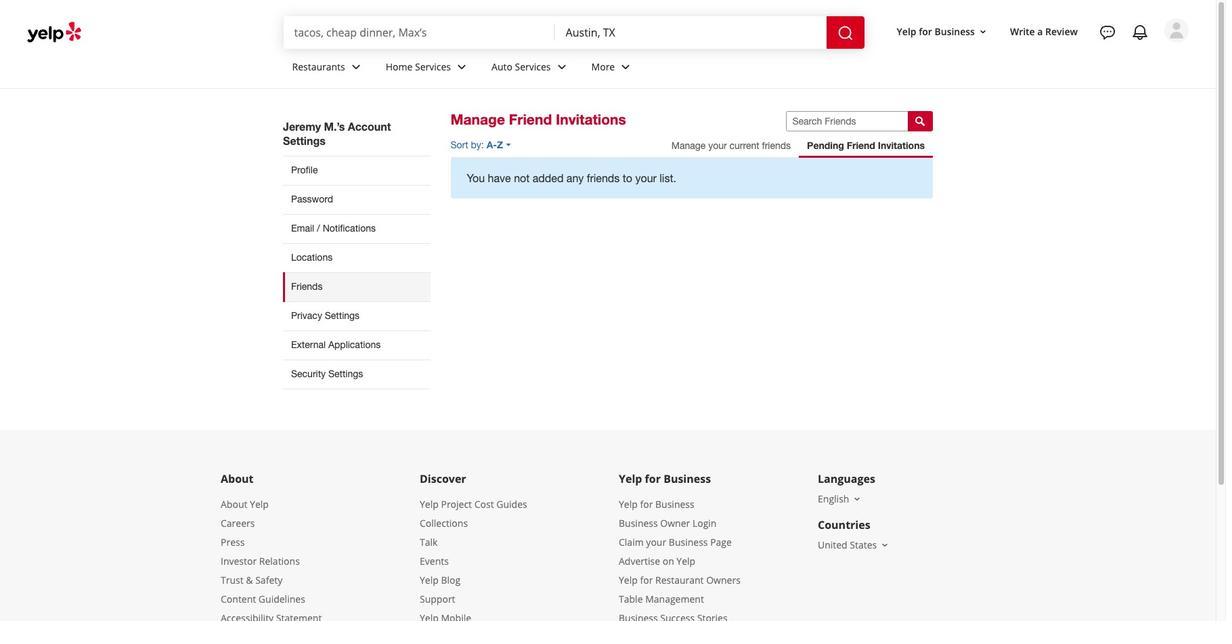 Task type: vqa. For each thing, say whether or not it's contained in the screenshot.
THE 'RELATIONS'
yes



Task type: locate. For each thing, give the bounding box(es) containing it.
claim your business page link
[[619, 536, 732, 549]]

Near text field
[[566, 25, 816, 40]]

0 vertical spatial settings
[[283, 134, 326, 147]]

2 vertical spatial 16 chevron down v2 image
[[880, 540, 891, 550]]

your for you have not added any friends to your list.
[[636, 172, 657, 184]]

2 24 chevron down v2 image from the left
[[454, 59, 470, 75]]

24 chevron down v2 image right restaurants
[[348, 59, 364, 75]]

0 vertical spatial 16 chevron down v2 image
[[978, 26, 989, 37]]

friend down auto services link
[[509, 111, 552, 128]]

16 chevron down v2 image right states
[[880, 540, 891, 550]]

jeremy
[[283, 120, 321, 133]]

profile link
[[283, 156, 430, 185]]

friends
[[762, 140, 791, 151], [587, 172, 620, 184]]

services right home
[[415, 60, 451, 73]]

you have not added any friends to your list.
[[467, 172, 677, 184]]

about inside about yelp careers press investor relations trust & safety content guidelines
[[221, 498, 248, 511]]

24 chevron down v2 image for auto services
[[554, 59, 570, 75]]

added
[[533, 172, 564, 184]]

1 horizontal spatial 16 chevron down v2 image
[[880, 540, 891, 550]]

services right auto on the left top of page
[[515, 60, 551, 73]]

friends left to
[[587, 172, 620, 184]]

0 horizontal spatial yelp for business
[[619, 471, 711, 486]]

0 vertical spatial yelp for business
[[897, 25, 975, 38]]

investor
[[221, 555, 257, 567]]

for inside button
[[919, 25, 933, 38]]

none field up business categories element
[[566, 25, 816, 40]]

pending friend invitations
[[807, 140, 925, 151]]

settings down jeremy
[[283, 134, 326, 147]]

events
[[420, 555, 449, 567]]

your right to
[[636, 172, 657, 184]]

24 chevron down v2 image
[[348, 59, 364, 75], [454, 59, 470, 75], [554, 59, 570, 75]]

invitations down more
[[556, 111, 626, 128]]

16 chevron down v2 image down languages at right bottom
[[852, 494, 863, 504]]

any
[[567, 172, 584, 184]]

about up careers link at bottom left
[[221, 498, 248, 511]]

24 chevron down v2 image inside "home services" link
[[454, 59, 470, 75]]

password link
[[283, 185, 430, 214]]

manage
[[451, 111, 505, 128], [672, 140, 706, 151]]

friends right current
[[762, 140, 791, 151]]

2 none field from the left
[[566, 25, 816, 40]]

friend for manage
[[509, 111, 552, 128]]

yelp up careers link at bottom left
[[250, 498, 269, 511]]

1 vertical spatial settings
[[325, 310, 360, 321]]

0 horizontal spatial services
[[415, 60, 451, 73]]

16 chevron down v2 image inside english 'popup button'
[[852, 494, 863, 504]]

friend for pending
[[847, 140, 876, 151]]

restaurant
[[656, 574, 704, 586]]

security settings link
[[283, 360, 430, 389]]

locations link
[[283, 243, 430, 272]]

settings down applications
[[328, 368, 363, 379]]

support
[[420, 593, 456, 605]]

1 none field from the left
[[294, 25, 544, 40]]

1 vertical spatial friends
[[587, 172, 620, 184]]

yelp for business
[[897, 25, 975, 38], [619, 471, 711, 486]]

auto
[[492, 60, 513, 73]]

0 horizontal spatial manage
[[451, 111, 505, 128]]

invitations inside tab list
[[878, 140, 925, 151]]

0 horizontal spatial 16 chevron down v2 image
[[852, 494, 863, 504]]

messages image
[[1100, 24, 1116, 41]]

None field
[[294, 25, 544, 40], [566, 25, 816, 40]]

invitations for pending friend invitations
[[878, 140, 925, 151]]

support link
[[420, 593, 456, 605]]

on
[[663, 555, 674, 567]]

locations
[[291, 252, 333, 263]]

trust & safety link
[[221, 574, 283, 586]]

1 horizontal spatial friend
[[847, 140, 876, 151]]

business categories element
[[281, 49, 1189, 88]]

yelp for restaurant owners link
[[619, 574, 741, 586]]

relations
[[259, 555, 300, 567]]

for
[[919, 25, 933, 38], [645, 471, 661, 486], [640, 498, 653, 511], [640, 574, 653, 586]]

friend
[[509, 111, 552, 128], [847, 140, 876, 151]]

invitations for manage friend invitations
[[556, 111, 626, 128]]

manage for manage friend invitations
[[451, 111, 505, 128]]

24 chevron down v2 image inside 'restaurants' link
[[348, 59, 364, 75]]

by:
[[471, 140, 484, 150]]

advertise
[[619, 555, 660, 567]]

privacy settings link
[[283, 301, 430, 330]]

none field up home services
[[294, 25, 544, 40]]

have
[[488, 172, 511, 184]]

services for auto services
[[515, 60, 551, 73]]

your inside yelp for business business owner login claim your business page advertise on yelp yelp for restaurant owners table management
[[646, 536, 667, 549]]

manage friend invitations
[[451, 111, 626, 128]]

1 vertical spatial invitations
[[878, 140, 925, 151]]

table management link
[[619, 593, 704, 605]]

to
[[623, 172, 633, 184]]

about yelp link
[[221, 498, 269, 511]]

yelp right search image
[[897, 25, 917, 38]]

2 horizontal spatial 16 chevron down v2 image
[[978, 26, 989, 37]]

None search field
[[283, 16, 867, 49]]

2 services from the left
[[515, 60, 551, 73]]

1 vertical spatial your
[[636, 172, 657, 184]]

applications
[[328, 339, 381, 350]]

invitations down the search friends text field
[[878, 140, 925, 151]]

2 vertical spatial settings
[[328, 368, 363, 379]]

review
[[1046, 25, 1078, 38]]

settings for security
[[328, 368, 363, 379]]

sort by: a-z
[[451, 139, 503, 150]]

your left current
[[709, 140, 727, 151]]

24 chevron down v2 image left auto on the left top of page
[[454, 59, 470, 75]]

about up the about yelp link
[[221, 471, 254, 486]]

0 vertical spatial about
[[221, 471, 254, 486]]

1 services from the left
[[415, 60, 451, 73]]

16 chevron down v2 image
[[978, 26, 989, 37], [852, 494, 863, 504], [880, 540, 891, 550]]

about for about yelp careers press investor relations trust & safety content guidelines
[[221, 498, 248, 511]]

24 chevron down v2 image right auto services
[[554, 59, 570, 75]]

friend inside tab list
[[847, 140, 876, 151]]

events link
[[420, 555, 449, 567]]

user actions element
[[886, 17, 1208, 100]]

email / notifications
[[291, 223, 376, 234]]

services for home services
[[415, 60, 451, 73]]

1 horizontal spatial yelp for business
[[897, 25, 975, 38]]

1 horizontal spatial manage
[[672, 140, 706, 151]]

16 chevron down v2 image inside united states dropdown button
[[880, 540, 891, 550]]

24 chevron down v2 image for restaurants
[[348, 59, 364, 75]]

about
[[221, 471, 254, 486], [221, 498, 248, 511]]

owners
[[707, 574, 741, 586]]

1 vertical spatial manage
[[672, 140, 706, 151]]

1 horizontal spatial invitations
[[878, 140, 925, 151]]

1 vertical spatial about
[[221, 498, 248, 511]]

claim
[[619, 536, 644, 549]]

0 horizontal spatial friends
[[587, 172, 620, 184]]

1 horizontal spatial services
[[515, 60, 551, 73]]

0 horizontal spatial friend
[[509, 111, 552, 128]]

privacy
[[291, 310, 322, 321]]

auto services link
[[481, 49, 581, 88]]

about for about
[[221, 471, 254, 486]]

your
[[709, 140, 727, 151], [636, 172, 657, 184], [646, 536, 667, 549]]

1 about from the top
[[221, 471, 254, 486]]

you
[[467, 172, 485, 184]]

current
[[730, 140, 760, 151]]

0 horizontal spatial 24 chevron down v2 image
[[348, 59, 364, 75]]

0 vertical spatial your
[[709, 140, 727, 151]]

home
[[386, 60, 413, 73]]

a-
[[487, 139, 497, 150]]

manage up "sort by: a-z"
[[451, 111, 505, 128]]

0 vertical spatial manage
[[451, 111, 505, 128]]

24 chevron down v2 image inside auto services link
[[554, 59, 570, 75]]

restaurants link
[[281, 49, 375, 88]]

0 vertical spatial friends
[[762, 140, 791, 151]]

project
[[441, 498, 472, 511]]

content
[[221, 593, 256, 605]]

write a review
[[1010, 25, 1078, 38]]

1 vertical spatial 16 chevron down v2 image
[[852, 494, 863, 504]]

1 24 chevron down v2 image from the left
[[348, 59, 364, 75]]

yelp for business link
[[619, 498, 695, 511]]

1 vertical spatial friend
[[847, 140, 876, 151]]

advertise on yelp link
[[619, 555, 696, 567]]

16 chevron down v2 image for languages
[[852, 494, 863, 504]]

2 horizontal spatial 24 chevron down v2 image
[[554, 59, 570, 75]]

1 horizontal spatial friends
[[762, 140, 791, 151]]

0 vertical spatial friend
[[509, 111, 552, 128]]

external applications
[[291, 339, 381, 350]]

2 vertical spatial your
[[646, 536, 667, 549]]

collections
[[420, 517, 468, 530]]

1 horizontal spatial none field
[[566, 25, 816, 40]]

friend down the search friends text field
[[847, 140, 876, 151]]

your up 'advertise on yelp' link
[[646, 536, 667, 549]]

0 horizontal spatial none field
[[294, 25, 544, 40]]

16 chevron down v2 image left write
[[978, 26, 989, 37]]

email / notifications link
[[283, 214, 430, 243]]

more link
[[581, 49, 645, 88]]

countries
[[818, 517, 871, 532]]

manage inside "link"
[[672, 140, 706, 151]]

0 vertical spatial invitations
[[556, 111, 626, 128]]

settings up external applications
[[325, 310, 360, 321]]

2 about from the top
[[221, 498, 248, 511]]

manage up list. on the top right of the page
[[672, 140, 706, 151]]

write a review link
[[1005, 19, 1084, 44]]

business owner login link
[[619, 517, 717, 530]]

jeremy m. image
[[1165, 18, 1189, 43]]

1 horizontal spatial 24 chevron down v2 image
[[454, 59, 470, 75]]

friends inside the manage your current friends "link"
[[762, 140, 791, 151]]

press
[[221, 536, 245, 549]]

notifications
[[323, 223, 376, 234]]

yelp for business business owner login claim your business page advertise on yelp yelp for restaurant owners table management
[[619, 498, 741, 605]]

3 24 chevron down v2 image from the left
[[554, 59, 570, 75]]

invitations
[[556, 111, 626, 128], [878, 140, 925, 151]]

about yelp careers press investor relations trust & safety content guidelines
[[221, 498, 305, 605]]

0 horizontal spatial invitations
[[556, 111, 626, 128]]

jeremy m.'s account settings
[[283, 120, 391, 147]]



Task type: describe. For each thing, give the bounding box(es) containing it.
yelp for business inside button
[[897, 25, 975, 38]]

investor relations link
[[221, 555, 300, 567]]

safety
[[255, 574, 283, 586]]

search image
[[838, 25, 854, 41]]

24 chevron down v2 image
[[618, 59, 634, 75]]

press link
[[221, 536, 245, 549]]

friends
[[291, 281, 323, 292]]

yelp down events
[[420, 574, 439, 586]]

united states
[[818, 538, 877, 551]]

languages
[[818, 471, 876, 486]]

pending friend invitations tab list
[[664, 133, 933, 158]]

blog
[[441, 574, 461, 586]]

m.'s
[[324, 120, 345, 133]]

email
[[291, 223, 314, 234]]

english button
[[818, 492, 863, 505]]

1 vertical spatial yelp for business
[[619, 471, 711, 486]]

none field find
[[294, 25, 544, 40]]

security settings
[[291, 368, 363, 379]]

united states button
[[818, 538, 891, 551]]

settings for privacy
[[325, 310, 360, 321]]

login
[[693, 517, 717, 530]]

manage for manage your current friends
[[672, 140, 706, 151]]

/
[[317, 223, 320, 234]]

settings inside jeremy m.'s account settings
[[283, 134, 326, 147]]

table
[[619, 593, 643, 605]]

list.
[[660, 172, 677, 184]]

guidelines
[[259, 593, 305, 605]]

24 chevron down v2 image for home services
[[454, 59, 470, 75]]

external
[[291, 339, 326, 350]]

yelp project cost guides collections talk events yelp blog support
[[420, 498, 527, 605]]

collections link
[[420, 517, 468, 530]]

english
[[818, 492, 850, 505]]

privacy settings
[[291, 310, 360, 321]]

notifications image
[[1132, 24, 1149, 41]]

careers
[[221, 517, 255, 530]]

external applications link
[[283, 330, 430, 360]]

yelp inside yelp for business button
[[897, 25, 917, 38]]

friends link
[[283, 272, 430, 301]]

&
[[246, 574, 253, 586]]

yelp up table
[[619, 574, 638, 586]]

Find text field
[[294, 25, 544, 40]]

not
[[514, 172, 530, 184]]

discover
[[420, 471, 466, 486]]

yelp for business button
[[892, 19, 994, 44]]

management
[[646, 593, 704, 605]]

pending friend invitations link
[[799, 133, 933, 158]]

page
[[711, 536, 732, 549]]

yelp project cost guides link
[[420, 498, 527, 511]]

cost
[[475, 498, 494, 511]]

yelp right on
[[677, 555, 696, 567]]

manage your current friends link
[[664, 133, 799, 158]]

account
[[348, 120, 391, 133]]

16 chevron down v2 image inside yelp for business button
[[978, 26, 989, 37]]

owner
[[661, 517, 690, 530]]

careers link
[[221, 517, 255, 530]]

sort
[[451, 140, 468, 150]]

auto services
[[492, 60, 551, 73]]

yelp up "yelp for business" link
[[619, 471, 642, 486]]

trust
[[221, 574, 244, 586]]

home services
[[386, 60, 451, 73]]

your for yelp for business business owner login claim your business page advertise on yelp yelp for restaurant owners table management
[[646, 536, 667, 549]]

z
[[497, 139, 503, 150]]

pending
[[807, 140, 844, 151]]

security
[[291, 368, 326, 379]]

yelp up claim
[[619, 498, 638, 511]]

restaurants
[[292, 60, 345, 73]]

manage your current friends
[[672, 140, 791, 151]]

yelp blog link
[[420, 574, 461, 586]]

states
[[850, 538, 877, 551]]

content guidelines link
[[221, 593, 305, 605]]

yelp inside about yelp careers press investor relations trust & safety content guidelines
[[250, 498, 269, 511]]

Search Friends text field
[[786, 111, 909, 131]]

none field near
[[566, 25, 816, 40]]

a
[[1038, 25, 1043, 38]]

yelp up the collections
[[420, 498, 439, 511]]

your inside the manage your current friends "link"
[[709, 140, 727, 151]]

more
[[592, 60, 615, 73]]

business inside button
[[935, 25, 975, 38]]

talk
[[420, 536, 438, 549]]

write
[[1010, 25, 1035, 38]]

16 chevron down v2 image for countries
[[880, 540, 891, 550]]



